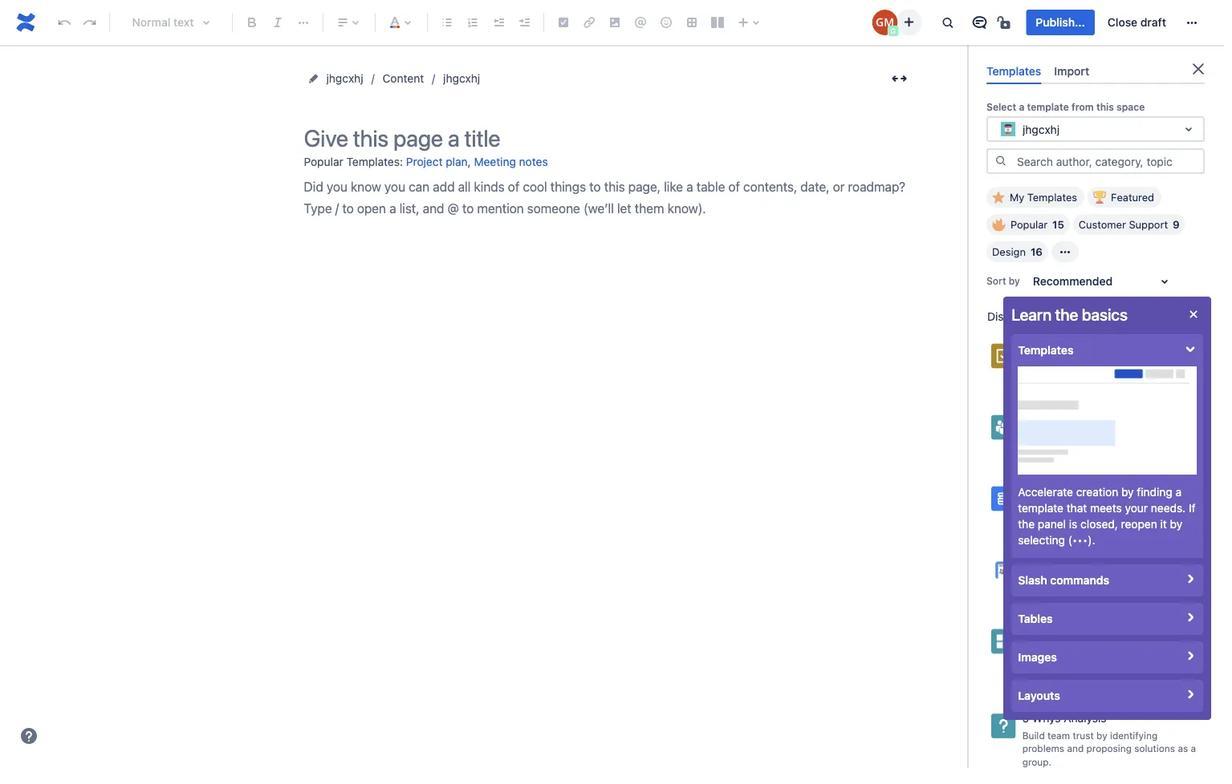 Task type: locate. For each thing, give the bounding box(es) containing it.
meeting inside meeting notes set meeting agendas, take notes, and share action items with your team.
[[1022, 413, 1064, 426]]

work
[[1080, 659, 1102, 670]]

0 horizontal spatial popular
[[304, 155, 343, 168]]

images
[[1018, 651, 1057, 665]]

popular down my templates button
[[1011, 219, 1048, 231]]

to
[[1112, 646, 1121, 657], [1059, 672, 1068, 684]]

your inside accelerate creation by finding a template that meets your needs. if the panel is closed, reopen it by selecting (•••).
[[1125, 502, 1148, 515]]

relationships.
[[1111, 588, 1172, 599]]

plan up scope, on the top right
[[1062, 342, 1084, 355]]

1 horizontal spatial plan
[[1062, 342, 1084, 355]]

import
[[1054, 64, 1089, 77]]

this right from
[[1096, 101, 1114, 113]]

a
[[1019, 101, 1024, 113], [1175, 486, 1181, 499], [1191, 744, 1196, 755]]

templates inside tab list
[[987, 64, 1041, 77]]

1 vertical spatial meeting
[[1022, 413, 1064, 426]]

project
[[406, 155, 443, 169], [1022, 342, 1059, 355]]

slash commands button
[[1011, 565, 1203, 597]]

templates:
[[346, 155, 403, 168]]

1 vertical spatial template
[[1018, 502, 1063, 515]]

0 horizontal spatial this
[[1043, 646, 1059, 657]]

1 vertical spatial 1
[[1067, 574, 1072, 586]]

jhgcxhj down select a template from this space
[[1023, 123, 1060, 136]]

0 vertical spatial popular
[[304, 155, 343, 168]]

by right status
[[1121, 486, 1134, 499]]

use
[[1022, 646, 1040, 657]]

jhgcxhj for 2nd jhgcxhj link from right
[[326, 72, 363, 85]]

tables
[[1018, 613, 1053, 626]]

templates inside button
[[1027, 192, 1077, 204]]

0 vertical spatial 1-
[[1022, 556, 1033, 569]]

scope,
[[1057, 360, 1087, 371]]

and inside 5 whys analysis build team trust by identifying problems and proposing solutions as a group.
[[1067, 744, 1084, 755]]

is
[[1069, 518, 1077, 531]]

notes right ','
[[519, 155, 548, 169]]

1 horizontal spatial this
[[1096, 101, 1114, 113]]

design
[[992, 246, 1026, 258]]

1 vertical spatial share
[[1109, 503, 1134, 514]]

0 horizontal spatial share
[[1022, 445, 1047, 456]]

displaying all 130 templates.
[[987, 310, 1137, 324]]

this inside the "4 ls retrospective use this framework to reflect back on your team?s work and use what youve learned to improve."
[[1043, 646, 1059, 657]]

by up proposing
[[1097, 730, 1107, 742]]

jhgcxhj link
[[326, 69, 363, 88], [443, 69, 480, 88]]

popular left templates:
[[304, 155, 343, 168]]

jhgcxhj right "move this page" image at the left top of page
[[326, 72, 363, 85]]

going
[[1039, 516, 1065, 528]]

more categories image
[[1055, 243, 1075, 262]]

0 horizontal spatial a
[[1019, 101, 1024, 113]]

by
[[1009, 276, 1020, 287], [1121, 486, 1134, 499], [1170, 518, 1182, 531], [1097, 730, 1107, 742]]

featured
[[1111, 192, 1154, 204]]

share up end
[[1109, 503, 1134, 514]]

your down the define,
[[1022, 374, 1042, 385]]

templates up 15
[[1027, 192, 1077, 204]]

share
[[1022, 445, 1047, 456], [1109, 503, 1134, 514]]

0 horizontal spatial plan
[[446, 155, 468, 169]]

all
[[1044, 310, 1055, 324]]

1 vertical spatial popular
[[1011, 219, 1048, 231]]

proposing
[[1087, 744, 1132, 755]]

team up going
[[1039, 503, 1062, 514]]

italic ⌘i image
[[268, 13, 287, 32]]

it
[[1160, 518, 1167, 531]]

close templates and import image
[[1189, 59, 1208, 79]]

1 horizontal spatial of
[[1116, 516, 1125, 528]]

by right sort
[[1009, 276, 1020, 287]]

1 vertical spatial team
[[1048, 730, 1070, 742]]

0 vertical spatial of
[[1045, 484, 1056, 498]]

1 vertical spatial this
[[1043, 646, 1059, 657]]

layouts
[[1018, 690, 1060, 703]]

help image
[[19, 727, 39, 747]]

1 horizontal spatial share
[[1109, 503, 1134, 514]]

0 horizontal spatial project
[[406, 155, 443, 169]]

share for meeting
[[1022, 445, 1047, 456]]

1- up the run
[[1022, 556, 1033, 569]]

0 vertical spatial meeting
[[474, 155, 516, 169]]

None text field
[[999, 121, 1002, 137]]

meeting inside "popular templates: project plan , meeting notes"
[[474, 155, 516, 169]]

space
[[1117, 101, 1145, 113]]

0 vertical spatial to
[[1112, 646, 1121, 657]]

share inside end of week status report let team members share how things are going at the end of the week.
[[1109, 503, 1134, 514]]

jhgcxhj link right "move this page" image at the left top of page
[[326, 69, 363, 88]]

15
[[1052, 219, 1064, 231]]

popular for popular
[[1011, 219, 1048, 231]]

1 up 'slash commands'
[[1051, 556, 1056, 569]]

share for status
[[1109, 503, 1134, 514]]

templates inside dropdown button
[[1018, 344, 1073, 357]]

this up team?s
[[1043, 646, 1059, 657]]

by right the it
[[1170, 518, 1182, 531]]

meeting up set
[[1022, 413, 1064, 426]]

on
[[1180, 646, 1192, 657]]

0 horizontal spatial of
[[1045, 484, 1056, 498]]

0 horizontal spatial 1-
[[1022, 556, 1033, 569]]

notes inside meeting notes set meeting agendas, take notes, and share action items with your team.
[[1067, 413, 1096, 426]]

finding
[[1137, 486, 1172, 499]]

trust
[[1073, 730, 1094, 742]]

5 whys analysis build team trust by identifying problems and proposing solutions as a group.
[[1022, 712, 1196, 768]]

share down set
[[1022, 445, 1047, 456]]

basics
[[1082, 305, 1127, 324]]

4
[[1022, 627, 1029, 640]]

tab list
[[980, 58, 1211, 84]]

how
[[1137, 503, 1155, 514]]

select a template from this space
[[987, 101, 1145, 113]]

team inside end of week status report let team members share how things are going at the end of the week.
[[1039, 503, 1062, 514]]

jhgcxhj
[[326, 72, 363, 85], [443, 72, 480, 85], [1023, 123, 1060, 136]]

130
[[1059, 310, 1079, 324]]

1 horizontal spatial popular
[[1011, 219, 1048, 231]]

select
[[987, 101, 1016, 113]]

0 horizontal spatial jhgcxhj link
[[326, 69, 363, 88]]

meeting up commands
[[1059, 556, 1101, 569]]

0 horizontal spatial notes
[[519, 155, 548, 169]]

status
[[1089, 484, 1121, 498]]

move this page image
[[307, 72, 320, 85]]

to left reflect
[[1112, 646, 1121, 657]]

popular for popular templates: project plan , meeting notes
[[304, 155, 343, 168]]

tab list containing templates
[[980, 58, 1211, 84]]

slash commands
[[1018, 574, 1109, 588]]

to down team?s
[[1059, 672, 1068, 684]]

next
[[1045, 374, 1064, 385]]

redo ⌘⇧z image
[[80, 13, 100, 32]]

0 vertical spatial share
[[1022, 445, 1047, 456]]

and up project.
[[1090, 360, 1107, 371]]

(•••).
[[1068, 534, 1095, 547]]

are
[[1022, 516, 1037, 528]]

project left ','
[[406, 155, 443, 169]]

link image
[[580, 13, 599, 32]]

giulia masi image
[[872, 10, 898, 35]]

1 vertical spatial templates
[[1027, 192, 1077, 204]]

your inside project plan define, scope, and plan milestones for your next project.
[[1022, 374, 1042, 385]]

of
[[1045, 484, 1056, 498], [1116, 516, 1125, 528]]

1 horizontal spatial to
[[1112, 646, 1121, 657]]

2 horizontal spatial plan
[[1109, 360, 1129, 371]]

define,
[[1022, 360, 1054, 371]]

a right as
[[1191, 744, 1196, 755]]

outdent ⇧tab image
[[489, 13, 508, 32]]

project.
[[1067, 374, 1102, 385]]

and left use
[[1104, 659, 1121, 670]]

project plan define, scope, and plan milestones for your next project.
[[1022, 342, 1195, 385]]

2 horizontal spatial a
[[1191, 744, 1196, 755]]

1 horizontal spatial 1
[[1067, 574, 1072, 586]]

on- up the run
[[1033, 556, 1051, 569]]

template down accelerate
[[1018, 502, 1063, 515]]

search icon image
[[995, 155, 1007, 168]]

meeting right ','
[[474, 155, 516, 169]]

1 vertical spatial project
[[1022, 342, 1059, 355]]

by inside 5 whys analysis build team trust by identifying problems and proposing solutions as a group.
[[1097, 730, 1107, 742]]

and down trust
[[1067, 744, 1084, 755]]

productive
[[1022, 588, 1071, 599]]

the down let
[[1018, 518, 1034, 531]]

0 vertical spatial this
[[1096, 101, 1114, 113]]

1 left meetings
[[1067, 574, 1072, 586]]

customer support 9
[[1079, 219, 1180, 231]]

milestones
[[1131, 360, 1180, 371]]

0 vertical spatial templates
[[987, 64, 1041, 77]]

a inside accelerate creation by finding a template that meets your needs. if the panel is closed, reopen it by selecting (•••).
[[1175, 486, 1181, 499]]

maintain
[[1138, 574, 1176, 586]]

plan left meeting notes button
[[446, 155, 468, 169]]

accelerate
[[1018, 486, 1073, 499]]

meeting notes button
[[474, 149, 548, 176]]

plan left the milestones
[[1109, 360, 1129, 371]]

a up things
[[1175, 486, 1181, 499]]

2 jhgcxhj link from the left
[[443, 69, 480, 88]]

1 vertical spatial a
[[1175, 486, 1181, 499]]

Search author, category, topic field
[[1012, 150, 1203, 173]]

share inside meeting notes set meeting agendas, take notes, and share action items with your team.
[[1022, 445, 1047, 456]]

templates
[[987, 64, 1041, 77], [1027, 192, 1077, 204], [1018, 344, 1073, 357]]

1 horizontal spatial project
[[1022, 342, 1059, 355]]

project up the define,
[[1022, 342, 1059, 355]]

5
[[1022, 712, 1029, 725]]

meeting inside 1-on-1 meeting run 1-on-1 meetings and maintain productive working relationships.
[[1059, 556, 1101, 569]]

working
[[1073, 588, 1109, 599]]

0 vertical spatial template
[[1027, 101, 1069, 113]]

notes up agendas,
[[1067, 413, 1096, 426]]

plan
[[446, 155, 468, 169], [1062, 342, 1084, 355], [1109, 360, 1129, 371]]

the right 'is'
[[1079, 516, 1093, 528]]

0 vertical spatial project
[[406, 155, 443, 169]]

1 vertical spatial notes
[[1067, 413, 1096, 426]]

draft
[[1140, 16, 1166, 29]]

project inside project plan define, scope, and plan milestones for your next project.
[[1022, 342, 1059, 355]]

numbered list ⌘⇧7 image
[[463, 13, 482, 32]]

team up problems
[[1048, 730, 1070, 742]]

,
[[468, 155, 471, 168]]

templates up the define,
[[1018, 344, 1073, 357]]

0 vertical spatial plan
[[446, 155, 468, 169]]

jhgcxhj link down numbered list ⌘⇧7 icon
[[443, 69, 480, 88]]

0 vertical spatial team
[[1039, 503, 1062, 514]]

notes inside "popular templates: project plan , meeting notes"
[[519, 155, 548, 169]]

2 vertical spatial templates
[[1018, 344, 1073, 357]]

a right select
[[1019, 101, 1024, 113]]

close image
[[1184, 305, 1203, 324]]

and inside the "4 ls retrospective use this framework to reflect back on your team?s work and use what youve learned to improve."
[[1104, 659, 1121, 670]]

4 ls retrospective use this framework to reflect back on your team?s work and use what youve learned to improve.
[[1022, 627, 1194, 684]]

0 vertical spatial 1
[[1051, 556, 1056, 569]]

bullet list ⌘⇧8 image
[[437, 13, 457, 32]]

the
[[1055, 305, 1078, 324], [1079, 516, 1093, 528], [1127, 516, 1142, 528], [1018, 518, 1034, 531]]

0 horizontal spatial jhgcxhj
[[326, 72, 363, 85]]

and up team.
[[1176, 432, 1192, 443]]

1 vertical spatial of
[[1116, 516, 1125, 528]]

customer
[[1079, 219, 1126, 231]]

confluence image
[[13, 10, 39, 35]]

more formatting image
[[294, 13, 313, 32]]

templates up select
[[987, 64, 1041, 77]]

your down take
[[1129, 445, 1149, 456]]

meetings
[[1074, 574, 1116, 586]]

1 horizontal spatial notes
[[1067, 413, 1096, 426]]

end of week status report let team members share how things are going at the end of the week.
[[1022, 484, 1186, 528]]

1 vertical spatial to
[[1059, 672, 1068, 684]]

your up reopen
[[1125, 502, 1148, 515]]

0 vertical spatial notes
[[519, 155, 548, 169]]

1-
[[1022, 556, 1033, 569], [1042, 574, 1051, 586]]

2 vertical spatial a
[[1191, 744, 1196, 755]]

1 vertical spatial 1-
[[1042, 574, 1051, 586]]

and up relationships.
[[1118, 574, 1135, 586]]

jhgcxhj down numbered list ⌘⇧7 icon
[[443, 72, 480, 85]]

your down use on the right bottom of page
[[1022, 659, 1042, 670]]

make page full-width image
[[890, 69, 909, 88]]

jhgcxhj for first jhgcxhj link from right
[[443, 72, 480, 85]]

1 horizontal spatial jhgcxhj link
[[443, 69, 480, 88]]

template left from
[[1027, 101, 1069, 113]]

on-
[[1033, 556, 1051, 569], [1051, 574, 1067, 586]]

a inside 5 whys analysis build team trust by identifying problems and proposing solutions as a group.
[[1191, 744, 1196, 755]]

my templates
[[1010, 192, 1077, 204]]

1 vertical spatial plan
[[1062, 342, 1084, 355]]

popular inside "popular templates: project plan , meeting notes"
[[304, 155, 343, 168]]

2 vertical spatial meeting
[[1059, 556, 1101, 569]]

on- up productive
[[1051, 574, 1067, 586]]

0 horizontal spatial to
[[1059, 672, 1068, 684]]

1 horizontal spatial a
[[1175, 486, 1181, 499]]

1 horizontal spatial jhgcxhj
[[443, 72, 480, 85]]

1- up productive
[[1042, 574, 1051, 586]]



Task type: vqa. For each thing, say whether or not it's contained in the screenshot.
right new
no



Task type: describe. For each thing, give the bounding box(es) containing it.
templates.
[[1082, 310, 1137, 324]]

the down how
[[1127, 516, 1142, 528]]

identifying
[[1110, 730, 1158, 742]]

team.
[[1152, 445, 1177, 456]]

end
[[1022, 484, 1042, 498]]

framework
[[1062, 646, 1110, 657]]

1 horizontal spatial 1-
[[1042, 574, 1051, 586]]

ls
[[1033, 627, 1045, 640]]

items
[[1080, 445, 1105, 456]]

templates button
[[1011, 335, 1203, 367]]

images button
[[1011, 642, 1203, 674]]

plan inside "popular templates: project plan , meeting notes"
[[446, 155, 468, 169]]

table image
[[682, 13, 702, 32]]

meets
[[1090, 502, 1122, 515]]

invite to edit image
[[899, 12, 919, 32]]

this for template
[[1096, 101, 1114, 113]]

week
[[1059, 484, 1086, 498]]

take
[[1123, 432, 1142, 443]]

indent tab image
[[515, 13, 534, 32]]

2 vertical spatial plan
[[1109, 360, 1129, 371]]

recommended button
[[1023, 269, 1184, 295]]

slash
[[1018, 574, 1047, 588]]

more image
[[1182, 13, 1202, 32]]

team inside 5 whys analysis build team trust by identifying problems and proposing solutions as a group.
[[1048, 730, 1070, 742]]

Give this page a title text field
[[304, 125, 914, 152]]

1 jhgcxhj link from the left
[[326, 69, 363, 88]]

this for retrospective
[[1043, 646, 1059, 657]]

sort
[[987, 276, 1006, 287]]

confluence image
[[13, 10, 39, 35]]

group.
[[1022, 757, 1052, 768]]

with
[[1108, 445, 1127, 456]]

9
[[1173, 219, 1180, 231]]

the down the recommended
[[1055, 305, 1078, 324]]

retrospective
[[1048, 627, 1119, 640]]

content link
[[383, 69, 424, 88]]

commands
[[1050, 574, 1109, 588]]

0 vertical spatial on-
[[1033, 556, 1051, 569]]

Main content area, start typing to enter text. text field
[[304, 176, 914, 220]]

build
[[1022, 730, 1045, 742]]

tables button
[[1011, 604, 1203, 636]]

what
[[1143, 659, 1164, 670]]

at
[[1067, 516, 1076, 528]]

add image, video, or file image
[[605, 13, 625, 32]]

recommended
[[1033, 275, 1113, 288]]

from
[[1072, 101, 1094, 113]]

publish... button
[[1026, 10, 1095, 35]]

for
[[1183, 360, 1195, 371]]

sort by
[[987, 276, 1020, 287]]

comment icon image
[[970, 13, 989, 32]]

selecting
[[1018, 534, 1065, 547]]

your inside the "4 ls retrospective use this framework to reflect back on your team?s work and use what youve learned to improve."
[[1022, 659, 1042, 670]]

mention image
[[631, 13, 650, 32]]

template inside accelerate creation by finding a template that meets your needs. if the panel is closed, reopen it by selecting (•••).
[[1018, 502, 1063, 515]]

if
[[1188, 502, 1195, 515]]

report
[[1124, 484, 1155, 498]]

improve.
[[1071, 672, 1109, 684]]

learn the basics
[[1011, 305, 1127, 324]]

0 horizontal spatial 1
[[1051, 556, 1056, 569]]

and inside project plan define, scope, and plan milestones for your next project.
[[1090, 360, 1107, 371]]

support
[[1129, 219, 1168, 231]]

action
[[1050, 445, 1078, 456]]

back
[[1156, 646, 1178, 657]]

undo ⌘z image
[[55, 13, 74, 32]]

action item image
[[554, 13, 573, 32]]

learned
[[1022, 672, 1056, 684]]

and inside meeting notes set meeting agendas, take notes, and share action items with your team.
[[1176, 432, 1192, 443]]

displaying
[[987, 310, 1041, 324]]

let
[[1022, 503, 1036, 514]]

use
[[1124, 659, 1140, 670]]

my
[[1010, 192, 1024, 204]]

week.
[[1145, 516, 1171, 528]]

layouts button
[[1011, 681, 1203, 713]]

things
[[1158, 503, 1186, 514]]

notes,
[[1145, 432, 1173, 443]]

emoji image
[[657, 13, 676, 32]]

learn
[[1011, 305, 1051, 324]]

16
[[1031, 246, 1043, 258]]

find and replace image
[[938, 13, 957, 32]]

members
[[1064, 503, 1106, 514]]

run
[[1022, 574, 1040, 586]]

project inside "popular templates: project plan , meeting notes"
[[406, 155, 443, 169]]

1 vertical spatial on-
[[1051, 574, 1067, 586]]

and inside 1-on-1 meeting run 1-on-1 meetings and maintain productive working relationships.
[[1118, 574, 1135, 586]]

my templates button
[[987, 187, 1085, 208]]

your inside meeting notes set meeting agendas, take notes, and share action items with your team.
[[1129, 445, 1149, 456]]

open image
[[1179, 120, 1198, 139]]

meeting
[[1040, 432, 1077, 443]]

close
[[1108, 16, 1138, 29]]

layouts image
[[708, 13, 727, 32]]

publish...
[[1036, 16, 1085, 29]]

creation
[[1076, 486, 1118, 499]]

reflect
[[1124, 646, 1153, 657]]

solutions
[[1134, 744, 1175, 755]]

2 horizontal spatial jhgcxhj
[[1023, 123, 1060, 136]]

closed,
[[1080, 518, 1118, 531]]

featured button
[[1088, 187, 1162, 208]]

bold ⌘b image
[[242, 13, 262, 32]]

youve
[[1167, 659, 1194, 670]]

no restrictions image
[[996, 13, 1015, 32]]

1-on-1 meeting run 1-on-1 meetings and maintain productive working relationships.
[[1022, 556, 1176, 599]]

team?s
[[1045, 659, 1077, 670]]

accelerate creation by finding a template that meets your needs. if the panel is closed, reopen it by selecting (•••).
[[1018, 486, 1195, 547]]

close draft
[[1108, 16, 1166, 29]]

that
[[1066, 502, 1087, 515]]

project plan button
[[406, 149, 468, 176]]

0 vertical spatial a
[[1019, 101, 1024, 113]]

set
[[1022, 432, 1037, 443]]

end
[[1096, 516, 1113, 528]]

the inside accelerate creation by finding a template that meets your needs. if the panel is closed, reopen it by selecting (•••).
[[1018, 518, 1034, 531]]

needs.
[[1151, 502, 1185, 515]]



